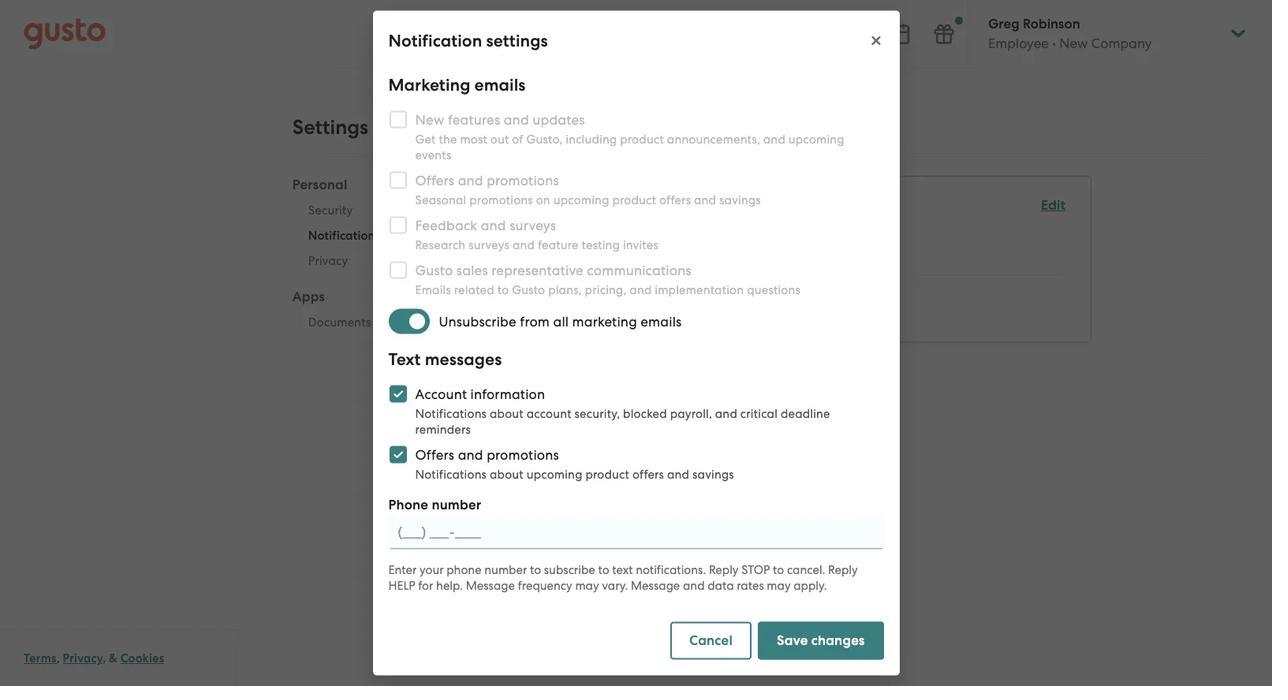 Task type: describe. For each thing, give the bounding box(es) containing it.
surveys
[[469, 238, 510, 252]]

1 reply from the left
[[709, 563, 739, 577]]

notifications down offers at the left bottom of the page
[[415, 467, 487, 482]]

related
[[454, 283, 495, 297]]

edit link
[[1041, 197, 1066, 214]]

and inside get the most out of gusto, including product announcements, and upcoming events
[[764, 132, 786, 146]]

announcements,
[[667, 132, 760, 146]]

account information
[[415, 386, 545, 402]]

upcoming inside get the most out of gusto, including product announcements, and upcoming events
[[789, 132, 845, 146]]

from
[[520, 314, 550, 329]]

help
[[389, 579, 415, 593]]

marketing for marketing emails
[[389, 75, 471, 95]]

terms
[[24, 652, 57, 666]]

emails down on
[[517, 228, 559, 245]]

seasonal promotions on upcoming product offers and savings
[[415, 193, 761, 207]]

&
[[109, 652, 118, 666]]

none
[[447, 305, 482, 321]]

all
[[447, 248, 463, 264]]

0 vertical spatial promotions
[[470, 193, 533, 207]]

personal
[[293, 177, 348, 193]]

cancel button
[[671, 622, 752, 660]]

emails right 'all'
[[466, 248, 507, 264]]

gusto,
[[527, 132, 563, 146]]

notifications group
[[447, 196, 1066, 323]]

most
[[460, 132, 488, 146]]

unsubscribe from all marketing emails
[[439, 314, 682, 329]]

notifications link
[[293, 223, 396, 249]]

security,
[[575, 407, 620, 421]]

2 vertical spatial product
[[586, 467, 630, 482]]

and down the announcements,
[[694, 193, 716, 207]]

notification
[[389, 30, 482, 51]]

phone
[[389, 497, 429, 513]]

unsubscribe
[[439, 314, 517, 329]]

your
[[420, 563, 444, 577]]

save
[[777, 632, 808, 649]]

phone number
[[389, 497, 482, 513]]

including
[[566, 132, 617, 146]]

text messages none
[[447, 286, 540, 321]]

offers
[[415, 447, 455, 463]]

text for text messages
[[389, 349, 421, 370]]

get
[[415, 132, 436, 146]]

1 vertical spatial product
[[613, 193, 657, 207]]

questions
[[747, 283, 801, 297]]

implementation
[[655, 283, 744, 297]]

number inside 'enter your phone number to subscribe to text notifications. reply stop to cancel. reply help for help. message frequency may vary. message and data rates may apply.'
[[485, 563, 527, 577]]

1 vertical spatial offers
[[633, 467, 664, 482]]

notification settings dialog
[[373, 11, 900, 676]]

enter
[[389, 563, 417, 577]]

to left text
[[598, 563, 610, 577]]

marketing
[[572, 314, 637, 329]]

of
[[512, 132, 524, 146]]

apply.
[[794, 579, 827, 593]]

out
[[491, 132, 509, 146]]

pricing,
[[585, 283, 627, 297]]

2 may from the left
[[767, 579, 791, 593]]

phone
[[447, 563, 482, 577]]

Offers and promotions checkbox
[[381, 437, 415, 472]]

notification settings
[[389, 30, 548, 51]]

seasonal
[[415, 193, 467, 207]]

enter your phone number to subscribe to text notifications. reply stop to cancel. reply help for help. message frequency may vary. message and data rates may apply.
[[389, 563, 858, 593]]

deadline
[[781, 407, 831, 421]]

to up frequency
[[530, 563, 541, 577]]

marketing emails all emails
[[447, 228, 559, 264]]

changes
[[812, 632, 865, 649]]

apps
[[293, 289, 325, 305]]

offers and promotions
[[415, 447, 559, 463]]

1 horizontal spatial privacy
[[308, 254, 348, 268]]

subscribe
[[544, 563, 595, 577]]

for
[[418, 579, 433, 593]]

settings
[[486, 30, 548, 51]]

documents link
[[293, 310, 396, 335]]

1 message from the left
[[466, 579, 515, 593]]

2 message from the left
[[631, 579, 680, 593]]

save changes button
[[758, 622, 884, 660]]

home image
[[24, 18, 106, 49]]

2 , from the left
[[103, 652, 106, 666]]

help.
[[436, 579, 463, 593]]

get the most out of gusto, including product announcements, and upcoming events
[[415, 132, 845, 162]]

all
[[553, 314, 569, 329]]

marketing emails
[[389, 75, 526, 95]]

Unsubscribe from all marketing emails checkbox
[[389, 304, 439, 339]]

information
[[471, 386, 545, 402]]

emails down the settings on the left of page
[[475, 75, 526, 95]]

and down payroll,
[[667, 467, 690, 482]]

save changes
[[777, 632, 865, 649]]

text
[[612, 563, 633, 577]]

0 vertical spatial privacy link
[[293, 249, 396, 274]]

critical
[[741, 407, 778, 421]]

gusto navigation element
[[0, 68, 236, 131]]

notifications.
[[636, 563, 706, 577]]

1 vertical spatial promotions
[[487, 447, 559, 463]]



Task type: locate. For each thing, give the bounding box(es) containing it.
and left feature
[[513, 238, 535, 252]]

notifications about account security, blocked payroll, and critical deadline reminders
[[415, 407, 831, 437]]

1 vertical spatial messages
[[425, 349, 502, 370]]

messages inside notification settings dialog
[[425, 349, 502, 370]]

1 vertical spatial privacy link
[[63, 652, 103, 666]]

notifications inside notifications group
[[447, 196, 548, 217]]

savings down payroll,
[[693, 467, 734, 482]]

emails
[[475, 75, 526, 95], [517, 228, 559, 245], [466, 248, 507, 264], [641, 314, 682, 329]]

and inside notifications about account security, blocked payroll, and critical deadline reminders
[[715, 407, 738, 421]]

text inside text messages none
[[447, 286, 474, 302]]

and inside 'enter your phone number to subscribe to text notifications. reply stop to cancel. reply help for help. message frequency may vary. message and data rates may apply.'
[[683, 579, 705, 593]]

1 horizontal spatial ,
[[103, 652, 106, 666]]

privacy link left '&'
[[63, 652, 103, 666]]

1 may from the left
[[575, 579, 599, 593]]

marketing emails element
[[447, 227, 1066, 275]]

payroll,
[[670, 407, 712, 421]]

marketing inside marketing emails all emails
[[447, 228, 514, 245]]

message down phone
[[466, 579, 515, 593]]

feature
[[538, 238, 579, 252]]

stop
[[742, 563, 770, 577]]

list
[[447, 227, 1066, 323]]

may down subscribe
[[575, 579, 599, 593]]

privacy down notifications link
[[308, 254, 348, 268]]

cancel.
[[787, 563, 826, 577]]

0 vertical spatial text
[[447, 286, 474, 302]]

0 horizontal spatial privacy
[[63, 652, 103, 666]]

product up invites
[[613, 193, 657, 207]]

to left gusto
[[498, 283, 509, 297]]

settings
[[293, 115, 368, 140]]

to
[[498, 283, 509, 297], [530, 563, 541, 577], [598, 563, 610, 577], [773, 563, 784, 577]]

text
[[447, 286, 474, 302], [389, 349, 421, 370]]

emails
[[415, 283, 451, 297]]

product down notifications about account security, blocked payroll, and critical deadline reminders
[[586, 467, 630, 482]]

cookies
[[121, 652, 164, 666]]

messages for text messages none
[[477, 286, 540, 302]]

1 , from the left
[[57, 652, 60, 666]]

0 vertical spatial marketing
[[389, 75, 471, 95]]

about for information
[[490, 407, 524, 421]]

0 horizontal spatial message
[[466, 579, 515, 593]]

0 horizontal spatial number
[[432, 497, 482, 513]]

offers down get the most out of gusto, including product announcements, and upcoming events
[[660, 193, 691, 207]]

Phone number text field
[[389, 515, 884, 549]]

and
[[764, 132, 786, 146], [694, 193, 716, 207], [513, 238, 535, 252], [630, 283, 652, 297], [715, 407, 738, 421], [458, 447, 483, 463], [667, 467, 690, 482], [683, 579, 705, 593]]

reply
[[709, 563, 739, 577], [828, 563, 858, 577]]

text inside notification settings dialog
[[389, 349, 421, 370]]

1 horizontal spatial message
[[631, 579, 680, 593]]

privacy link
[[293, 249, 396, 274], [63, 652, 103, 666]]

cookies button
[[121, 649, 164, 668]]

1 horizontal spatial may
[[767, 579, 791, 593]]

plans,
[[548, 283, 582, 297]]

edit
[[1041, 197, 1066, 214]]

and right offers at the left bottom of the page
[[458, 447, 483, 463]]

text for text messages none
[[447, 286, 474, 302]]

account
[[415, 386, 467, 402]]

messages up "account information"
[[425, 349, 502, 370]]

invites
[[623, 238, 659, 252]]

group
[[293, 176, 396, 340]]

message
[[466, 579, 515, 593], [631, 579, 680, 593]]

and right the announcements,
[[764, 132, 786, 146]]

reminders
[[415, 422, 471, 437]]

account menu element
[[968, 0, 1249, 67]]

privacy link down security link
[[293, 249, 396, 274]]

2 about from the top
[[490, 467, 524, 482]]

0 vertical spatial privacy
[[308, 254, 348, 268]]

text messages
[[389, 349, 502, 370]]

emails down implementation
[[641, 314, 682, 329]]

on
[[536, 193, 551, 207]]

vary.
[[602, 579, 628, 593]]

,
[[57, 652, 60, 666], [103, 652, 106, 666]]

gusto
[[512, 283, 545, 297]]

1 horizontal spatial number
[[485, 563, 527, 577]]

notifications up surveys
[[447, 196, 548, 217]]

number
[[432, 497, 482, 513], [485, 563, 527, 577]]

1 vertical spatial privacy
[[63, 652, 103, 666]]

1 vertical spatial about
[[490, 467, 524, 482]]

0 vertical spatial messages
[[477, 286, 540, 302]]

2 vertical spatial upcoming
[[527, 467, 583, 482]]

1 vertical spatial number
[[485, 563, 527, 577]]

data
[[708, 579, 734, 593]]

1 vertical spatial marketing
[[447, 228, 514, 245]]

events
[[415, 148, 452, 162]]

security
[[308, 204, 353, 218]]

Account information checkbox
[[381, 377, 415, 411]]

promotions left on
[[470, 193, 533, 207]]

1 vertical spatial savings
[[693, 467, 734, 482]]

messages
[[477, 286, 540, 302], [425, 349, 502, 370]]

0 vertical spatial product
[[620, 132, 664, 146]]

text up account information checkbox at the left bottom
[[389, 349, 421, 370]]

reply right cancel.
[[828, 563, 858, 577]]

notifications up reminders
[[415, 407, 487, 421]]

terms link
[[24, 652, 57, 666]]

about inside notifications about account security, blocked payroll, and critical deadline reminders
[[490, 407, 524, 421]]

marketing
[[389, 75, 471, 95], [447, 228, 514, 245]]

privacy
[[308, 254, 348, 268], [63, 652, 103, 666]]

2 reply from the left
[[828, 563, 858, 577]]

the
[[439, 132, 457, 146]]

marketing inside notification settings dialog
[[389, 75, 471, 95]]

messages for text messages
[[425, 349, 502, 370]]

privacy left '&'
[[63, 652, 103, 666]]

0 horizontal spatial reply
[[709, 563, 739, 577]]

0 horizontal spatial ,
[[57, 652, 60, 666]]

and left critical in the right bottom of the page
[[715, 407, 738, 421]]

research surveys and feature testing invites
[[415, 238, 659, 252]]

text up none
[[447, 286, 474, 302]]

savings up marketing emails 'element' at the top
[[720, 193, 761, 207]]

group containing personal
[[293, 176, 396, 340]]

product inside get the most out of gusto, including product announcements, and upcoming events
[[620, 132, 664, 146]]

notifications inside notifications link
[[308, 229, 380, 243]]

emails related to gusto plans, pricing, and implementation questions
[[415, 283, 801, 297]]

0 horizontal spatial privacy link
[[63, 652, 103, 666]]

marketing down notification
[[389, 75, 471, 95]]

1 about from the top
[[490, 407, 524, 421]]

1 horizontal spatial text
[[447, 286, 474, 302]]

1 vertical spatial upcoming
[[554, 193, 610, 207]]

1 horizontal spatial privacy link
[[293, 249, 396, 274]]

testing
[[582, 238, 620, 252]]

notifications about upcoming product offers and savings
[[415, 467, 734, 482]]

product right including
[[620, 132, 664, 146]]

upcoming
[[789, 132, 845, 146], [554, 193, 610, 207], [527, 467, 583, 482]]

savings
[[720, 193, 761, 207], [693, 467, 734, 482]]

account
[[527, 407, 572, 421]]

frequency
[[518, 579, 573, 593]]

blocked
[[623, 407, 667, 421]]

messages up "from"
[[477, 286, 540, 302]]

about
[[490, 407, 524, 421], [490, 467, 524, 482]]

messages inside text messages none
[[477, 286, 540, 302]]

offers down notifications about account security, blocked payroll, and critical deadline reminders
[[633, 467, 664, 482]]

rates
[[737, 579, 764, 593]]

promotions down 'account'
[[487, 447, 559, 463]]

0 horizontal spatial may
[[575, 579, 599, 593]]

0 vertical spatial upcoming
[[789, 132, 845, 146]]

to right stop
[[773, 563, 784, 577]]

product
[[620, 132, 664, 146], [613, 193, 657, 207], [586, 467, 630, 482]]

0 vertical spatial offers
[[660, 193, 691, 207]]

1 vertical spatial text
[[389, 349, 421, 370]]

0 vertical spatial about
[[490, 407, 524, 421]]

message down notifications.
[[631, 579, 680, 593]]

terms , privacy , & cookies
[[24, 652, 164, 666]]

reply up data
[[709, 563, 739, 577]]

0 horizontal spatial text
[[389, 349, 421, 370]]

offers
[[660, 193, 691, 207], [633, 467, 664, 482]]

text messages element
[[447, 285, 1066, 323]]

marketing up 'all'
[[447, 228, 514, 245]]

notifications
[[447, 196, 548, 217], [308, 229, 380, 243], [415, 407, 487, 421], [415, 467, 487, 482]]

may down stop
[[767, 579, 791, 593]]

notifications inside notifications about account security, blocked payroll, and critical deadline reminders
[[415, 407, 487, 421]]

list containing marketing emails
[[447, 227, 1066, 323]]

and left data
[[683, 579, 705, 593]]

0 vertical spatial savings
[[720, 193, 761, 207]]

1 horizontal spatial reply
[[828, 563, 858, 577]]

cancel
[[690, 632, 733, 649]]

about for and
[[490, 467, 524, 482]]

marketing for marketing emails all emails
[[447, 228, 514, 245]]

and right pricing,
[[630, 283, 652, 297]]

promotions
[[470, 193, 533, 207], [487, 447, 559, 463]]

0 vertical spatial number
[[432, 497, 482, 513]]

about down the offers and promotions
[[490, 467, 524, 482]]

security link
[[293, 198, 396, 223]]

research
[[415, 238, 466, 252]]

notifications down security link
[[308, 229, 380, 243]]

documents
[[308, 316, 371, 330]]

about down information at the left bottom of page
[[490, 407, 524, 421]]



Task type: vqa. For each thing, say whether or not it's contained in the screenshot.
use
no



